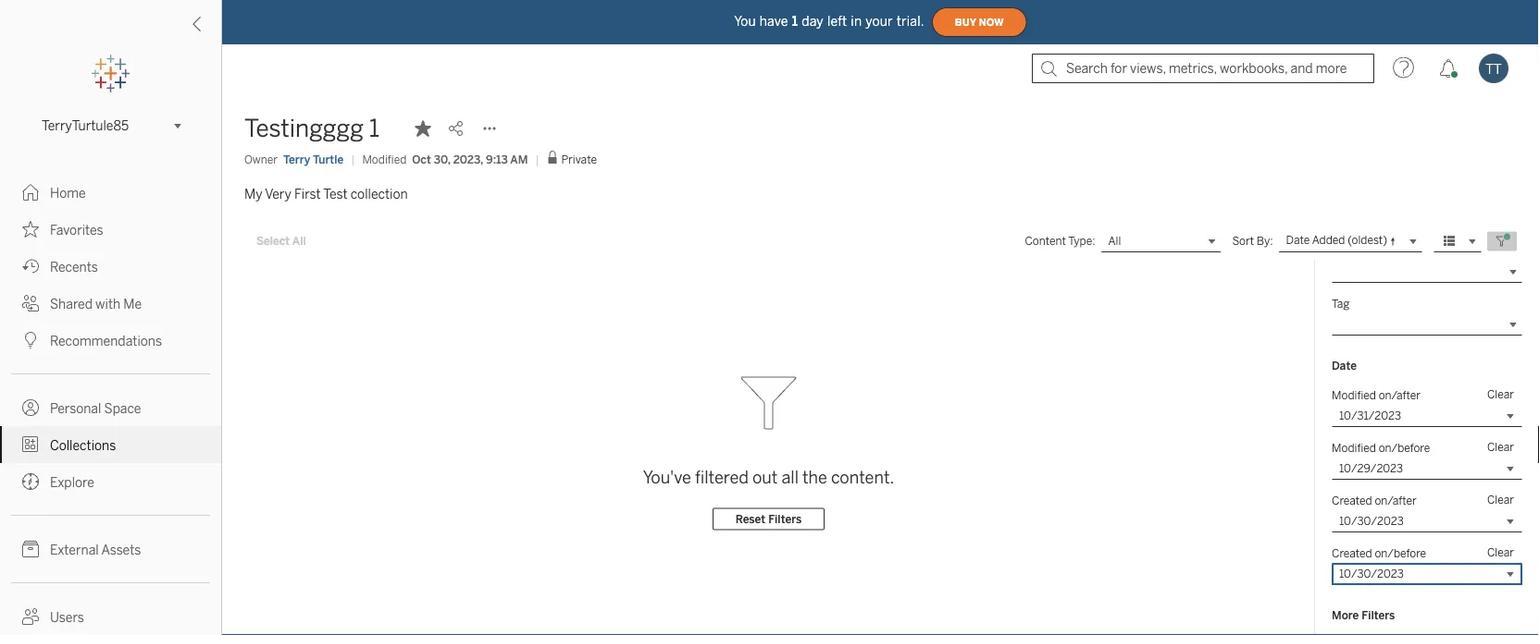 Task type: describe. For each thing, give the bounding box(es) containing it.
modified on/after
[[1332, 389, 1421, 402]]

buy now
[[955, 16, 1004, 28]]

modified for modified on/after
[[1332, 389, 1376, 402]]

clear for modified on/after
[[1487, 388, 1514, 402]]

1 | from the left
[[351, 153, 355, 166]]

Created on/after text field
[[1332, 511, 1523, 533]]

reset filters
[[736, 513, 802, 526]]

collections
[[50, 438, 116, 454]]

space
[[104, 401, 141, 417]]

you've filtered out all the content.
[[643, 468, 894, 488]]

recents link
[[0, 248, 221, 285]]

Modified on/after text field
[[1332, 405, 1523, 428]]

users link
[[0, 599, 221, 636]]

external assets link
[[0, 531, 221, 568]]

date added (oldest)
[[1286, 234, 1387, 247]]

external
[[50, 543, 99, 558]]

select
[[256, 235, 290, 248]]

recents
[[50, 260, 98, 275]]

have
[[760, 14, 788, 29]]

sort
[[1232, 235, 1254, 248]]

on/after for modified on/after
[[1379, 389, 1421, 402]]

all
[[782, 468, 799, 488]]

on/after for created on/after
[[1375, 494, 1417, 508]]

shared
[[50, 297, 93, 312]]

content
[[1025, 235, 1066, 248]]

favorites
[[50, 223, 103, 238]]

clear for created on/after
[[1487, 494, 1514, 507]]

on/before for modified on/before
[[1379, 441, 1430, 455]]

tag
[[1332, 297, 1350, 310]]

shared with me link
[[0, 285, 221, 322]]

home link
[[0, 174, 221, 211]]

reset
[[736, 513, 766, 526]]

main navigation. press the up and down arrow keys to access links. element
[[0, 174, 221, 636]]

2 | from the left
[[535, 153, 539, 166]]

private
[[561, 153, 597, 167]]

navigation panel element
[[0, 56, 221, 636]]

you
[[734, 14, 756, 29]]

date for date added (oldest)
[[1286, 234, 1310, 247]]

Search for views, metrics, workbooks, and more text field
[[1032, 54, 1375, 83]]

clear for modified on/before
[[1487, 441, 1514, 455]]

on/before for created on/before
[[1375, 547, 1426, 560]]

first
[[294, 186, 321, 202]]

2023,
[[453, 153, 483, 166]]

created for created on/before
[[1332, 547, 1372, 560]]

type:
[[1068, 235, 1095, 248]]

terry
[[283, 153, 310, 166]]

Modified on/before text field
[[1332, 458, 1523, 480]]

oct
[[412, 153, 431, 166]]

with
[[95, 297, 120, 312]]

content.
[[831, 468, 894, 488]]

buy now button
[[932, 7, 1027, 37]]

date added (oldest) button
[[1279, 230, 1423, 253]]

trial.
[[897, 14, 924, 29]]

0 vertical spatial modified
[[362, 153, 407, 166]]

clear button for created on/before
[[1479, 544, 1523, 563]]

0 horizontal spatial 1
[[369, 114, 379, 143]]

collections link
[[0, 427, 221, 464]]

select all button
[[244, 230, 318, 253]]

my very first test collection
[[244, 186, 408, 202]]

your
[[866, 14, 893, 29]]

collection
[[351, 186, 408, 202]]

you've
[[643, 468, 691, 488]]

sort by:
[[1232, 235, 1273, 248]]

30,
[[434, 153, 450, 166]]



Task type: locate. For each thing, give the bounding box(es) containing it.
Created on/before text field
[[1332, 564, 1523, 586]]

9:13
[[486, 153, 508, 166]]

date up 'modified on/after' at the bottom of the page
[[1332, 360, 1357, 373]]

1 up owner terry turtle | modified oct 30, 2023, 9:13 am |
[[369, 114, 379, 143]]

clear button up created on/after text field
[[1479, 491, 1523, 510]]

personal
[[50, 401, 101, 417]]

1 horizontal spatial date
[[1332, 360, 1357, 373]]

assets
[[101, 543, 141, 558]]

clear button up modified on/before text field
[[1479, 439, 1523, 457]]

list view image
[[1441, 233, 1458, 250]]

|
[[351, 153, 355, 166], [535, 153, 539, 166]]

date left the added
[[1286, 234, 1310, 247]]

filters for reset filters
[[768, 513, 802, 526]]

by:
[[1257, 235, 1273, 248]]

terryturtule85
[[42, 118, 129, 134]]

3 clear from the top
[[1487, 494, 1514, 507]]

explore link
[[0, 464, 221, 501]]

modified
[[362, 153, 407, 166], [1332, 389, 1376, 402], [1332, 441, 1376, 455]]

recommendations link
[[0, 322, 221, 359]]

filters right more
[[1362, 609, 1395, 623]]

clear up the created on/before "text field"
[[1487, 547, 1514, 560]]

modified on/before
[[1332, 441, 1430, 455]]

filters for more filters
[[1362, 609, 1395, 623]]

favorites link
[[0, 211, 221, 248]]

buy
[[955, 16, 976, 28]]

clear up modified on/before text field
[[1487, 441, 1514, 455]]

day
[[802, 14, 824, 29]]

clear for created on/before
[[1487, 547, 1514, 560]]

owner terry turtle | modified oct 30, 2023, 9:13 am |
[[244, 153, 539, 166]]

owner
[[244, 153, 278, 166]]

select all
[[256, 235, 306, 248]]

home
[[50, 186, 86, 201]]

you have 1 day left in your trial.
[[734, 14, 924, 29]]

recommendations
[[50, 334, 162, 349]]

on/before
[[1379, 441, 1430, 455], [1375, 547, 1426, 560]]

0 horizontal spatial |
[[351, 153, 355, 166]]

terryturtule85 button
[[34, 115, 187, 137]]

date inside dropdown button
[[1286, 234, 1310, 247]]

clear button for modified on/before
[[1479, 439, 1523, 457]]

on/after
[[1379, 389, 1421, 402], [1375, 494, 1417, 508]]

1 created from the top
[[1332, 494, 1372, 508]]

all inside popup button
[[1108, 235, 1121, 248]]

very
[[265, 186, 291, 202]]

1 horizontal spatial |
[[535, 153, 539, 166]]

0 vertical spatial 1
[[792, 14, 798, 29]]

2 created from the top
[[1332, 547, 1372, 560]]

all right select
[[292, 235, 306, 248]]

modified for modified on/before
[[1332, 441, 1376, 455]]

shared with me
[[50, 297, 142, 312]]

4 clear from the top
[[1487, 547, 1514, 560]]

content type:
[[1025, 235, 1095, 248]]

0 vertical spatial date
[[1286, 234, 1310, 247]]

clear up created on/after text field
[[1487, 494, 1514, 507]]

1 clear from the top
[[1487, 388, 1514, 402]]

me
[[123, 297, 142, 312]]

all
[[292, 235, 306, 248], [1108, 235, 1121, 248]]

2 clear button from the top
[[1479, 439, 1523, 457]]

more
[[1332, 609, 1359, 623]]

in
[[851, 14, 862, 29]]

1 left day at the right
[[792, 14, 798, 29]]

(oldest)
[[1348, 234, 1387, 247]]

1 horizontal spatial filters
[[1362, 609, 1395, 623]]

1 vertical spatial date
[[1332, 360, 1357, 373]]

all inside button
[[292, 235, 306, 248]]

4 clear button from the top
[[1479, 544, 1523, 563]]

created for created on/after
[[1332, 494, 1372, 508]]

0 vertical spatial on/before
[[1379, 441, 1430, 455]]

on/before up modified on/before text field
[[1379, 441, 1430, 455]]

reset filters button
[[713, 509, 825, 531]]

the
[[803, 468, 827, 488]]

explore
[[50, 475, 94, 491]]

created
[[1332, 494, 1372, 508], [1332, 547, 1372, 560]]

2 all from the left
[[1108, 235, 1121, 248]]

created down created on/after
[[1332, 547, 1372, 560]]

filters
[[768, 513, 802, 526], [1362, 609, 1395, 623]]

3 clear button from the top
[[1479, 491, 1523, 510]]

filters inside "button"
[[768, 513, 802, 526]]

1 all from the left
[[292, 235, 306, 248]]

1 vertical spatial 1
[[369, 114, 379, 143]]

all button
[[1101, 230, 1221, 253]]

modified up created on/after
[[1332, 441, 1376, 455]]

date for date
[[1332, 360, 1357, 373]]

clear button up 'modified on/after' "text box"
[[1479, 386, 1523, 404]]

clear up 'modified on/after' "text box"
[[1487, 388, 1514, 402]]

added
[[1312, 234, 1345, 247]]

testingggg 1
[[244, 114, 379, 143]]

on/after up 'modified on/after' "text box"
[[1379, 389, 1421, 402]]

more filters
[[1332, 609, 1395, 623]]

clear button for created on/after
[[1479, 491, 1523, 510]]

created on/before
[[1332, 547, 1426, 560]]

out
[[752, 468, 778, 488]]

clear
[[1487, 388, 1514, 402], [1487, 441, 1514, 455], [1487, 494, 1514, 507], [1487, 547, 1514, 560]]

0 horizontal spatial date
[[1286, 234, 1310, 247]]

filtered
[[695, 468, 749, 488]]

clear button up the created on/before "text field"
[[1479, 544, 1523, 563]]

0 vertical spatial created
[[1332, 494, 1372, 508]]

filters right reset
[[768, 513, 802, 526]]

personal space link
[[0, 390, 221, 427]]

users
[[50, 610, 84, 626]]

0 horizontal spatial all
[[292, 235, 306, 248]]

1 vertical spatial on/after
[[1375, 494, 1417, 508]]

1 vertical spatial created
[[1332, 547, 1372, 560]]

clear button
[[1479, 386, 1523, 404], [1479, 439, 1523, 457], [1479, 491, 1523, 510], [1479, 544, 1523, 563]]

0 vertical spatial on/after
[[1379, 389, 1421, 402]]

1 vertical spatial on/before
[[1375, 547, 1426, 560]]

test
[[323, 186, 348, 202]]

personal space
[[50, 401, 141, 417]]

2 clear from the top
[[1487, 441, 1514, 455]]

all right type:
[[1108, 235, 1121, 248]]

1
[[792, 14, 798, 29], [369, 114, 379, 143]]

0 horizontal spatial filters
[[768, 513, 802, 526]]

on/after up created on/after text field
[[1375, 494, 1417, 508]]

modified up collection
[[362, 153, 407, 166]]

now
[[979, 16, 1004, 28]]

my
[[244, 186, 262, 202]]

0 vertical spatial filters
[[768, 513, 802, 526]]

created up created on/before
[[1332, 494, 1372, 508]]

turtle
[[313, 153, 344, 166]]

testingggg
[[244, 114, 364, 143]]

1 horizontal spatial 1
[[792, 14, 798, 29]]

1 clear button from the top
[[1479, 386, 1523, 404]]

date
[[1286, 234, 1310, 247], [1332, 360, 1357, 373]]

terry turtle link
[[283, 151, 344, 168]]

1 horizontal spatial all
[[1108, 235, 1121, 248]]

left
[[827, 14, 847, 29]]

1 vertical spatial filters
[[1362, 609, 1395, 623]]

clear button for modified on/after
[[1479, 386, 1523, 404]]

| right am
[[535, 153, 539, 166]]

external assets
[[50, 543, 141, 558]]

1 vertical spatial modified
[[1332, 389, 1376, 402]]

am
[[510, 153, 528, 166]]

| right turtle
[[351, 153, 355, 166]]

modified up modified on/before on the right bottom of the page
[[1332, 389, 1376, 402]]

on/before up the created on/before "text field"
[[1375, 547, 1426, 560]]

2 vertical spatial modified
[[1332, 441, 1376, 455]]

created on/after
[[1332, 494, 1417, 508]]



Task type: vqa. For each thing, say whether or not it's contained in the screenshot.
'Collections'
yes



